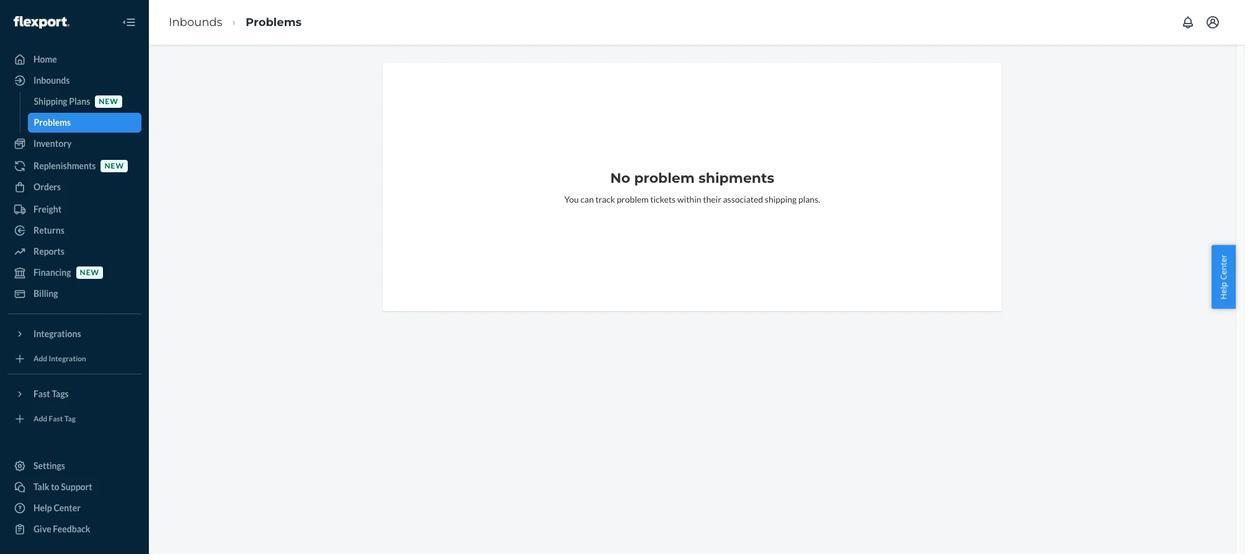 Task type: describe. For each thing, give the bounding box(es) containing it.
settings link
[[7, 457, 141, 477]]

reports link
[[7, 242, 141, 262]]

give feedback button
[[7, 520, 141, 540]]

freight link
[[7, 200, 141, 220]]

0 horizontal spatial help
[[34, 503, 52, 514]]

tickets
[[651, 194, 676, 205]]

1 vertical spatial fast
[[49, 415, 63, 424]]

orders link
[[7, 177, 141, 197]]

help inside button
[[1219, 282, 1230, 300]]

track
[[596, 194, 615, 205]]

reports
[[34, 246, 64, 257]]

you can track problem tickets within their associated shipping plans.
[[565, 194, 821, 205]]

add for add integration
[[34, 355, 47, 364]]

freight
[[34, 204, 61, 215]]

tag
[[64, 415, 76, 424]]

1 vertical spatial inbounds
[[34, 75, 70, 86]]

flexport logo image
[[14, 16, 69, 28]]

1 vertical spatial problems
[[34, 117, 71, 128]]

0 vertical spatial problems link
[[246, 15, 302, 29]]

can
[[581, 194, 594, 205]]

tags
[[52, 389, 69, 400]]

add for add fast tag
[[34, 415, 47, 424]]

1 vertical spatial help center
[[34, 503, 81, 514]]

support
[[61, 482, 92, 493]]

open notifications image
[[1181, 15, 1196, 30]]

you
[[565, 194, 579, 205]]

shipping
[[765, 194, 797, 205]]

financing
[[34, 267, 71, 278]]

help center button
[[1212, 246, 1236, 309]]

integrations button
[[7, 325, 141, 344]]

within
[[678, 194, 702, 205]]

integration
[[49, 355, 86, 364]]

no
[[611, 170, 630, 187]]

help center inside button
[[1219, 255, 1230, 300]]

inventory
[[34, 138, 72, 149]]

plans.
[[799, 194, 821, 205]]

breadcrumbs navigation
[[159, 4, 312, 41]]

fast tags
[[34, 389, 69, 400]]

returns link
[[7, 221, 141, 241]]

0 horizontal spatial inbounds link
[[7, 71, 141, 91]]

new for financing
[[80, 268, 99, 278]]

no problem shipments
[[611, 170, 775, 187]]

open account menu image
[[1206, 15, 1221, 30]]

plans
[[69, 96, 90, 107]]

home
[[34, 54, 57, 65]]

new for replenishments
[[105, 162, 124, 171]]

settings
[[34, 461, 65, 472]]

feedback
[[53, 524, 90, 535]]



Task type: vqa. For each thing, say whether or not it's contained in the screenshot.
Canceled
no



Task type: locate. For each thing, give the bounding box(es) containing it.
fast inside dropdown button
[[34, 389, 50, 400]]

associated
[[723, 194, 763, 205]]

1 vertical spatial help
[[34, 503, 52, 514]]

0 vertical spatial help center
[[1219, 255, 1230, 300]]

problems inside breadcrumbs navigation
[[246, 15, 302, 29]]

give feedback
[[34, 524, 90, 535]]

0 vertical spatial add
[[34, 355, 47, 364]]

problems link
[[246, 15, 302, 29], [28, 113, 141, 133]]

1 horizontal spatial inbounds
[[169, 15, 222, 29]]

center
[[1219, 255, 1230, 280], [54, 503, 81, 514]]

new
[[99, 97, 118, 106], [105, 162, 124, 171], [80, 268, 99, 278]]

integrations
[[34, 329, 81, 339]]

new for shipping plans
[[99, 97, 118, 106]]

0 vertical spatial new
[[99, 97, 118, 106]]

inbounds link
[[169, 15, 222, 29], [7, 71, 141, 91]]

0 vertical spatial problems
[[246, 15, 302, 29]]

add fast tag
[[34, 415, 76, 424]]

0 horizontal spatial problems
[[34, 117, 71, 128]]

2 add from the top
[[34, 415, 47, 424]]

1 vertical spatial add
[[34, 415, 47, 424]]

2 vertical spatial new
[[80, 268, 99, 278]]

new down reports link
[[80, 268, 99, 278]]

help center link
[[7, 499, 141, 519]]

1 horizontal spatial inbounds link
[[169, 15, 222, 29]]

0 vertical spatial help
[[1219, 282, 1230, 300]]

talk to support button
[[7, 478, 141, 498]]

shipping plans
[[34, 96, 90, 107]]

1 horizontal spatial help center
[[1219, 255, 1230, 300]]

shipments
[[699, 170, 775, 187]]

new right plans
[[99, 97, 118, 106]]

0 horizontal spatial problems link
[[28, 113, 141, 133]]

add integration
[[34, 355, 86, 364]]

problem
[[634, 170, 695, 187], [617, 194, 649, 205]]

fast
[[34, 389, 50, 400], [49, 415, 63, 424]]

fast left tags
[[34, 389, 50, 400]]

problem up tickets
[[634, 170, 695, 187]]

home link
[[7, 50, 141, 70]]

close navigation image
[[122, 15, 137, 30]]

center inside help center button
[[1219, 255, 1230, 280]]

1 add from the top
[[34, 355, 47, 364]]

add integration link
[[7, 349, 141, 369]]

1 horizontal spatial problems link
[[246, 15, 302, 29]]

inventory link
[[7, 134, 141, 154]]

1 horizontal spatial problems
[[246, 15, 302, 29]]

new up the orders link
[[105, 162, 124, 171]]

0 vertical spatial inbounds
[[169, 15, 222, 29]]

give
[[34, 524, 51, 535]]

add left integration
[[34, 355, 47, 364]]

talk
[[34, 482, 49, 493]]

1 vertical spatial center
[[54, 503, 81, 514]]

fast tags button
[[7, 385, 141, 405]]

0 horizontal spatial inbounds
[[34, 75, 70, 86]]

help
[[1219, 282, 1230, 300], [34, 503, 52, 514]]

billing link
[[7, 284, 141, 304]]

their
[[703, 194, 722, 205]]

center inside 'help center' link
[[54, 503, 81, 514]]

0 vertical spatial problem
[[634, 170, 695, 187]]

billing
[[34, 289, 58, 299]]

inbounds inside breadcrumbs navigation
[[169, 15, 222, 29]]

1 vertical spatial problem
[[617, 194, 649, 205]]

1 horizontal spatial help
[[1219, 282, 1230, 300]]

0 horizontal spatial help center
[[34, 503, 81, 514]]

1 horizontal spatial center
[[1219, 255, 1230, 280]]

problems
[[246, 15, 302, 29], [34, 117, 71, 128]]

inbounds link inside breadcrumbs navigation
[[169, 15, 222, 29]]

to
[[51, 482, 59, 493]]

problem down 'no'
[[617, 194, 649, 205]]

1 vertical spatial problems link
[[28, 113, 141, 133]]

add
[[34, 355, 47, 364], [34, 415, 47, 424]]

0 vertical spatial center
[[1219, 255, 1230, 280]]

orders
[[34, 182, 61, 192]]

fast left tag
[[49, 415, 63, 424]]

add fast tag link
[[7, 410, 141, 429]]

inbounds
[[169, 15, 222, 29], [34, 75, 70, 86]]

1 vertical spatial inbounds link
[[7, 71, 141, 91]]

1 vertical spatial new
[[105, 162, 124, 171]]

help center
[[1219, 255, 1230, 300], [34, 503, 81, 514]]

0 horizontal spatial center
[[54, 503, 81, 514]]

shipping
[[34, 96, 67, 107]]

0 vertical spatial inbounds link
[[169, 15, 222, 29]]

0 vertical spatial fast
[[34, 389, 50, 400]]

talk to support
[[34, 482, 92, 493]]

returns
[[34, 225, 64, 236]]

add down fast tags
[[34, 415, 47, 424]]

replenishments
[[34, 161, 96, 171]]



